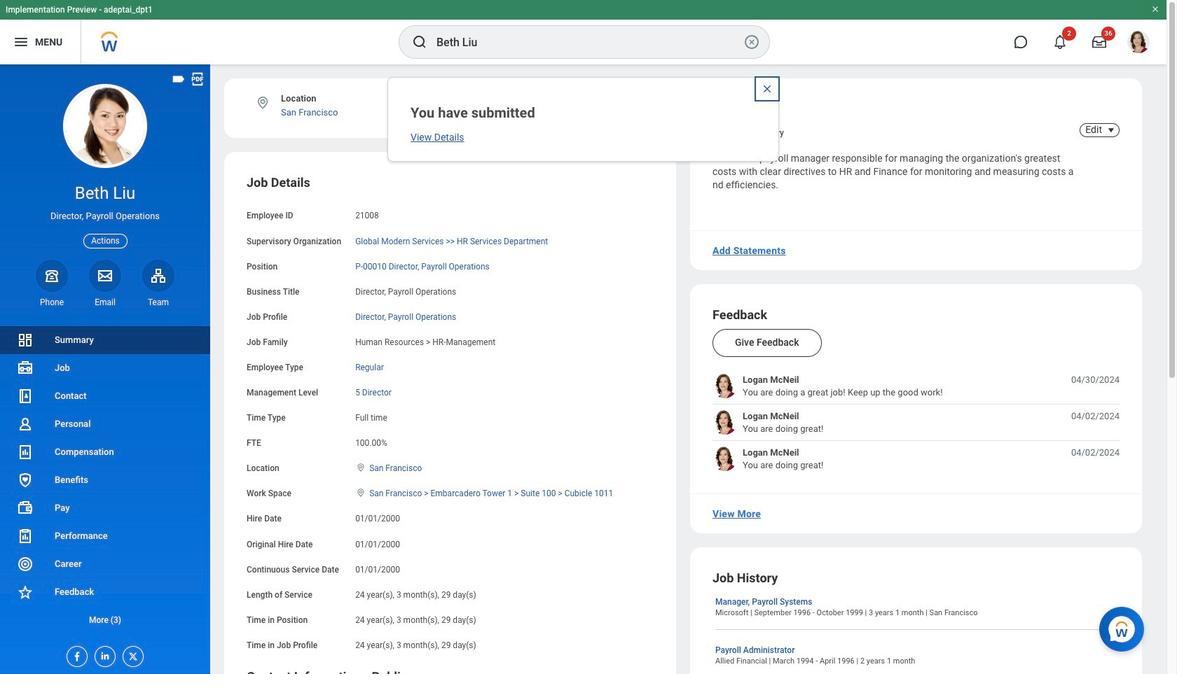 Task type: vqa. For each thing, say whether or not it's contained in the screenshot.
location image to the left
yes



Task type: describe. For each thing, give the bounding box(es) containing it.
personal summary element
[[713, 125, 784, 138]]

phone beth liu element
[[36, 297, 68, 308]]

tag image
[[171, 71, 186, 87]]

view printable version (pdf) image
[[190, 71, 205, 87]]

notifications large image
[[1053, 35, 1067, 49]]

justify image
[[13, 34, 29, 50]]

job image
[[17, 360, 34, 377]]

phone image
[[42, 268, 62, 284]]

navigation pane region
[[0, 64, 210, 675]]

career image
[[17, 556, 34, 573]]

summary image
[[17, 332, 34, 349]]

feedback image
[[17, 584, 34, 601]]

mail image
[[97, 268, 114, 284]]

caret down image
[[1103, 125, 1120, 136]]

performance image
[[17, 528, 34, 545]]

linkedin image
[[95, 648, 111, 662]]

search image
[[411, 34, 428, 50]]

email beth liu element
[[89, 297, 121, 308]]

personal image
[[17, 416, 34, 433]]



Task type: locate. For each thing, give the bounding box(es) containing it.
1 horizontal spatial location image
[[355, 463, 367, 473]]

compensation image
[[17, 444, 34, 461]]

view team image
[[150, 268, 167, 284]]

2 vertical spatial employee's photo (logan mcneil) image
[[713, 447, 737, 472]]

close image
[[762, 83, 773, 95]]

0 vertical spatial location image
[[255, 95, 271, 111]]

full time element
[[355, 411, 387, 423]]

group
[[247, 175, 654, 652]]

2 employee's photo (logan mcneil) image from the top
[[713, 411, 737, 435]]

close environment banner image
[[1151, 5, 1160, 13]]

pay image
[[17, 500, 34, 517]]

facebook image
[[67, 648, 83, 663]]

Search Workday  search field
[[437, 27, 741, 57]]

0 vertical spatial employee's photo (logan mcneil) image
[[713, 374, 737, 399]]

location image
[[255, 95, 271, 111], [355, 463, 367, 473]]

0 horizontal spatial list
[[0, 327, 210, 635]]

location image
[[355, 489, 367, 499]]

3 employee's photo (logan mcneil) image from the top
[[713, 447, 737, 472]]

employee's photo (logan mcneil) image
[[713, 374, 737, 399], [713, 411, 737, 435], [713, 447, 737, 472]]

1 vertical spatial employee's photo (logan mcneil) image
[[713, 411, 737, 435]]

1 employee's photo (logan mcneil) image from the top
[[713, 374, 737, 399]]

contact image
[[17, 388, 34, 405]]

profile logan mcneil image
[[1128, 31, 1150, 56]]

dialog
[[388, 77, 779, 162]]

list
[[0, 327, 210, 635], [713, 374, 1120, 472]]

0 horizontal spatial location image
[[255, 95, 271, 111]]

1 vertical spatial location image
[[355, 463, 367, 473]]

1 horizontal spatial list
[[713, 374, 1120, 472]]

x circle image
[[744, 34, 760, 50]]

benefits image
[[17, 472, 34, 489]]

team beth liu element
[[142, 297, 175, 308]]

inbox large image
[[1093, 35, 1107, 49]]

banner
[[0, 0, 1167, 64]]

x image
[[123, 648, 139, 663]]



